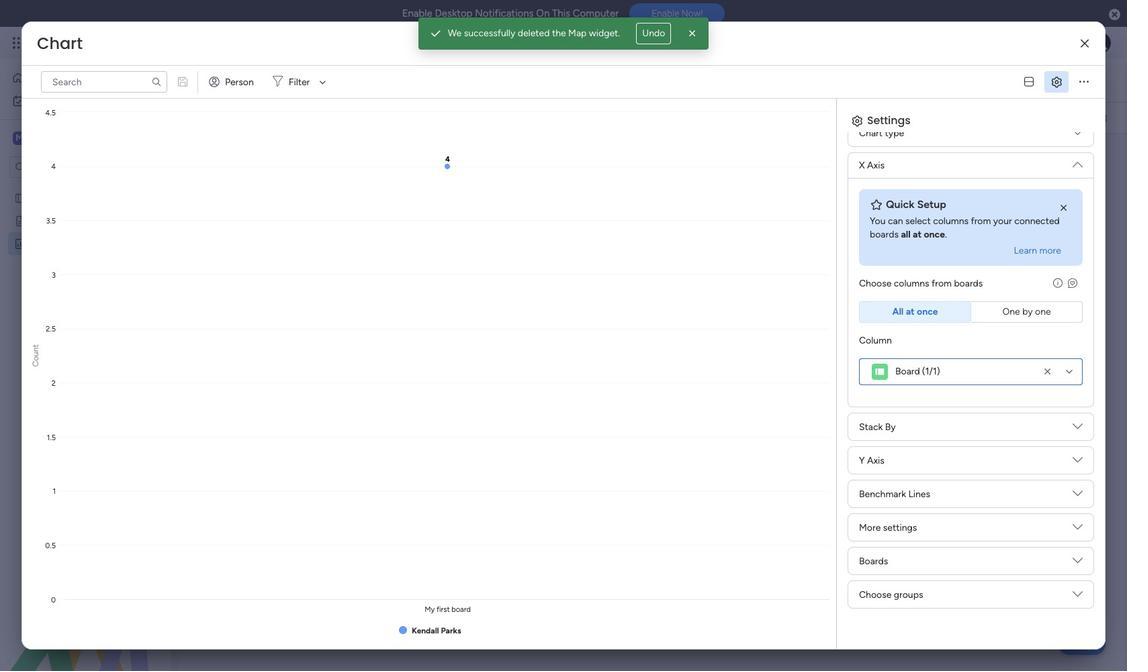Task type: locate. For each thing, give the bounding box(es) containing it.
list box containing my first board
[[0, 184, 171, 436]]

1 vertical spatial at
[[906, 306, 915, 318]]

none search field filter dashboard by text
[[401, 107, 527, 129]]

dapulse dropdown down arrow image
[[1073, 128, 1083, 143], [1073, 155, 1083, 170], [1073, 422, 1083, 437], [1073, 456, 1083, 471], [1073, 590, 1083, 605]]

0 horizontal spatial from
[[932, 278, 952, 290]]

1 horizontal spatial columns
[[933, 216, 969, 227]]

v2 info image
[[1053, 278, 1063, 290]]

0 vertical spatial columns
[[933, 216, 969, 227]]

work
[[46, 95, 67, 106]]

1 dapulse dropdown down arrow image from the top
[[1073, 489, 1083, 504]]

my for my first board
[[32, 192, 44, 204]]

new dashboard
[[202, 65, 371, 95], [32, 238, 99, 249]]

none search field inside new dashboard banner
[[401, 107, 527, 129]]

learn
[[1014, 245, 1037, 257]]

dapulse dropdown down arrow image for y axis
[[1073, 456, 1083, 471]]

my left work in the left top of the page
[[31, 95, 44, 106]]

1 vertical spatial dapulse dropdown down arrow image
[[1073, 523, 1083, 538]]

2 choose from the top
[[859, 590, 892, 601]]

1 vertical spatial chart
[[859, 127, 883, 139]]

public board image
[[14, 191, 27, 204], [14, 214, 27, 227]]

once inside the quick setup alert
[[924, 229, 945, 241]]

choose up all at once button
[[859, 278, 892, 290]]

dapulse dropdown down arrow image
[[1073, 489, 1083, 504], [1073, 523, 1083, 538], [1073, 556, 1083, 571]]

all at once .
[[901, 229, 947, 241]]

once inside button
[[917, 306, 938, 318]]

add to favorites image
[[382, 74, 395, 87]]

1 horizontal spatial dashboard
[[253, 65, 371, 95]]

choose for choose columns from boards
[[859, 278, 892, 290]]

0 horizontal spatial dashboard
[[54, 238, 99, 249]]

my left the first
[[32, 192, 44, 204]]

0 vertical spatial my
[[31, 95, 44, 106]]

columns
[[933, 216, 969, 227], [894, 278, 930, 290]]

1 horizontal spatial close image
[[1058, 202, 1071, 215]]

once
[[924, 229, 945, 241], [917, 306, 938, 318]]

meeting
[[32, 215, 66, 226]]

0 vertical spatial boards
[[870, 229, 899, 241]]

at inside button
[[906, 306, 915, 318]]

4 dapulse dropdown down arrow image from the top
[[1073, 456, 1083, 471]]

(
[[922, 366, 926, 378]]

close image up connected
[[1058, 202, 1071, 215]]

all
[[901, 229, 911, 241]]

list box
[[0, 184, 171, 436]]

alert
[[418, 17, 709, 50]]

0 vertical spatial axis
[[867, 160, 885, 171]]

all at once
[[893, 306, 938, 318]]

0 vertical spatial choose
[[859, 278, 892, 290]]

1 horizontal spatial 1
[[933, 366, 937, 378]]

once for all at once .
[[924, 229, 945, 241]]

at inside the quick setup alert
[[913, 229, 922, 241]]

3 dapulse dropdown down arrow image from the top
[[1073, 422, 1083, 437]]

axis
[[867, 160, 885, 171], [867, 455, 885, 467]]

quick setup alert
[[859, 189, 1083, 266]]

0 vertical spatial once
[[924, 229, 945, 241]]

1 vertical spatial once
[[917, 306, 938, 318]]

0 horizontal spatial chart
[[37, 32, 83, 54]]

dashboard inside banner
[[253, 65, 371, 95]]

new
[[202, 65, 248, 95], [32, 238, 51, 249]]

meeting notes
[[32, 215, 94, 226]]

learn more link
[[1014, 245, 1062, 258]]

learn more
[[1014, 245, 1062, 257]]

chart inside chart field
[[210, 150, 245, 167]]

boards down you
[[870, 229, 899, 241]]

Filter dashboard by text search field
[[401, 107, 527, 129]]

2 horizontal spatial chart
[[859, 127, 883, 139]]

0 horizontal spatial columns
[[894, 278, 930, 290]]

groups
[[894, 590, 923, 601]]

now!
[[682, 8, 703, 19]]

first
[[47, 192, 64, 204]]

settings image
[[1095, 111, 1109, 125]]

my
[[31, 95, 44, 106], [32, 192, 44, 204]]

y axis
[[859, 455, 885, 467]]

lines
[[909, 489, 930, 500]]

on
[[536, 7, 550, 19]]

None search field
[[41, 71, 167, 93], [401, 107, 527, 129], [41, 71, 167, 93]]

my inside list box
[[32, 192, 44, 204]]

2 vertical spatial chart
[[210, 150, 245, 167]]

1 vertical spatial choose
[[859, 590, 892, 601]]

lottie animation element
[[0, 536, 171, 672]]

2 vertical spatial dapulse dropdown down arrow image
[[1073, 556, 1083, 571]]

1 dapulse dropdown down arrow image from the top
[[1073, 128, 1083, 143]]

choose
[[859, 278, 892, 290], [859, 590, 892, 601]]

settings
[[867, 113, 911, 128]]

Filter dashboard by text search field
[[41, 71, 167, 93]]

1 horizontal spatial enable
[[652, 8, 680, 19]]

option
[[0, 186, 171, 188]]

quick
[[886, 198, 915, 211]]

enable up the undo
[[652, 8, 680, 19]]

1 vertical spatial public board image
[[14, 214, 27, 227]]

0 vertical spatial public board image
[[14, 191, 27, 204]]

1 horizontal spatial from
[[971, 216, 991, 227]]

2 public board image from the top
[[14, 214, 27, 227]]

my work option
[[8, 90, 163, 112]]

axis right x
[[867, 160, 885, 171]]

0 vertical spatial dashboard
[[253, 65, 371, 95]]

choose left groups
[[859, 590, 892, 601]]

enable desktop notifications on this computer
[[402, 7, 619, 19]]

close image for you can select columns from your connected boards
[[1058, 202, 1071, 215]]

enable
[[402, 7, 433, 19], [652, 8, 680, 19]]

one
[[1003, 306, 1020, 318]]

all
[[893, 306, 904, 318]]

at right all at right
[[913, 229, 922, 241]]

type
[[885, 127, 904, 139]]

0 horizontal spatial new
[[32, 238, 51, 249]]

columns up all at once
[[894, 278, 930, 290]]

once down select
[[924, 229, 945, 241]]

5 dapulse dropdown down arrow image from the top
[[1073, 590, 1083, 605]]

0 vertical spatial dapulse dropdown down arrow image
[[1073, 489, 1083, 504]]

columns up the .
[[933, 216, 969, 227]]

3 dapulse dropdown down arrow image from the top
[[1073, 556, 1083, 571]]

my work link
[[8, 90, 163, 112]]

0 vertical spatial at
[[913, 229, 922, 241]]

1 horizontal spatial new dashboard
[[202, 65, 371, 95]]

public board image for meeting notes
[[14, 214, 27, 227]]

choose columns from boards
[[859, 278, 983, 290]]

0 vertical spatial chart
[[37, 32, 83, 54]]

desktop
[[435, 7, 473, 19]]

view
[[602, 75, 623, 86]]

0 horizontal spatial close image
[[686, 27, 700, 40]]

0 vertical spatial from
[[971, 216, 991, 227]]

)
[[937, 366, 940, 378]]

Search in workspace field
[[28, 160, 112, 175]]

home
[[30, 72, 55, 83]]

2 dapulse dropdown down arrow image from the top
[[1073, 155, 1083, 170]]

lottie animation image
[[0, 536, 171, 672]]

1 vertical spatial new dashboard
[[32, 238, 99, 249]]

at right all
[[906, 306, 915, 318]]

arrow down image
[[315, 74, 331, 90]]

1 vertical spatial close image
[[1058, 202, 1071, 215]]

1 choose from the top
[[859, 278, 892, 290]]

one by one
[[1003, 306, 1051, 318]]

chart for chart field to the left
[[37, 32, 83, 54]]

share button
[[1019, 69, 1074, 91]]

from
[[971, 216, 991, 227], [932, 278, 952, 290]]

successfully
[[464, 28, 516, 39]]

1
[[926, 366, 930, 378], [933, 366, 937, 378]]

public board image left the first
[[14, 191, 27, 204]]

new dashboard banner
[[178, 59, 1127, 134]]

1 vertical spatial dashboard
[[54, 238, 99, 249]]

1 right "("
[[933, 366, 937, 378]]

1 vertical spatial new
[[32, 238, 51, 249]]

more
[[859, 522, 881, 534]]

/
[[930, 366, 933, 378]]

1 horizontal spatial boards
[[954, 278, 983, 290]]

0 horizontal spatial 1
[[926, 366, 930, 378]]

from up all at once
[[932, 278, 952, 290]]

axis for y axis
[[867, 455, 885, 467]]

0 vertical spatial close image
[[686, 27, 700, 40]]

you can select columns from your connected boards
[[870, 216, 1060, 241]]

at
[[913, 229, 922, 241], [906, 306, 915, 318]]

monday button
[[35, 26, 214, 60]]

Chart field
[[34, 32, 86, 54], [206, 150, 248, 168]]

1 left ')'
[[926, 366, 930, 378]]

my inside option
[[31, 95, 44, 106]]

new inside banner
[[202, 65, 248, 95]]

close image for we successfully deleted the map widget.
[[686, 27, 700, 40]]

1 horizontal spatial chart field
[[206, 150, 248, 168]]

public board image up public dashboard 'image'
[[14, 214, 27, 227]]

enable left the desktop
[[402, 7, 433, 19]]

dapulse close image
[[1109, 8, 1121, 21]]

0 vertical spatial new
[[202, 65, 248, 95]]

computer
[[573, 7, 619, 19]]

close image down the now!
[[686, 27, 700, 40]]

share
[[1043, 74, 1068, 85]]

0 vertical spatial new dashboard
[[202, 65, 371, 95]]

0 horizontal spatial new dashboard
[[32, 238, 99, 249]]

benchmark lines
[[859, 489, 930, 500]]

1 vertical spatial from
[[932, 278, 952, 290]]

from inside you can select columns from your connected boards
[[971, 216, 991, 227]]

1 vertical spatial my
[[32, 192, 44, 204]]

column
[[859, 335, 892, 347]]

chart
[[37, 32, 83, 54], [859, 127, 883, 139], [210, 150, 245, 167]]

0 vertical spatial chart field
[[34, 32, 86, 54]]

2 dapulse dropdown down arrow image from the top
[[1073, 523, 1083, 538]]

help button
[[1059, 634, 1106, 656]]

New Dashboard field
[[199, 65, 374, 95]]

workspace image
[[13, 131, 26, 146]]

1 public board image from the top
[[14, 191, 27, 204]]

filter board by anything image
[[674, 110, 691, 126]]

from left your
[[971, 216, 991, 227]]

axis right y at the right
[[867, 455, 885, 467]]

board ( 1 / 1 )
[[896, 366, 940, 378]]

once down choose columns from boards
[[917, 306, 938, 318]]

2 1 from the left
[[933, 366, 937, 378]]

1 horizontal spatial chart
[[210, 150, 245, 167]]

1 vertical spatial axis
[[867, 455, 885, 467]]

map
[[568, 28, 587, 39]]

0 horizontal spatial boards
[[870, 229, 899, 241]]

boards
[[859, 556, 888, 567]]

enable inside "button"
[[652, 8, 680, 19]]

1 horizontal spatial new
[[202, 65, 248, 95]]

dashboard inside list box
[[54, 238, 99, 249]]

close image inside the quick setup alert
[[1058, 202, 1071, 215]]

close image inside alert
[[686, 27, 700, 40]]

workspace selection element
[[13, 130, 112, 148]]

close image
[[686, 27, 700, 40], [1058, 202, 1071, 215]]

0 horizontal spatial enable
[[402, 7, 433, 19]]

boards down you can select columns from your connected boards
[[954, 278, 983, 290]]

benchmark
[[859, 489, 906, 500]]



Task type: vqa. For each thing, say whether or not it's contained in the screenshot.
dapulse person column icon to the left
no



Task type: describe. For each thing, give the bounding box(es) containing it.
dapulse dropdown down arrow image for lines
[[1073, 489, 1083, 504]]

v2 split view image
[[1025, 77, 1034, 87]]

we successfully deleted the map widget.
[[448, 28, 620, 39]]

my for my work
[[31, 95, 44, 106]]

undo
[[642, 28, 665, 39]]

undo button
[[636, 23, 671, 44]]

m
[[15, 132, 23, 144]]

the
[[552, 28, 566, 39]]

at for all
[[913, 229, 922, 241]]

1 vertical spatial columns
[[894, 278, 930, 290]]

quick setup
[[886, 198, 947, 211]]

0 horizontal spatial chart field
[[34, 32, 86, 54]]

search image
[[151, 77, 162, 87]]

v2 user feedback image
[[1068, 277, 1078, 291]]

filter button
[[267, 71, 331, 93]]

notes
[[69, 215, 94, 226]]

alert containing we successfully deleted the map widget.
[[418, 17, 709, 50]]

main workspace
[[31, 132, 110, 144]]

enable now! button
[[630, 4, 725, 24]]

can
[[888, 216, 903, 227]]

stack
[[859, 422, 883, 433]]

dapulse dropdown down arrow image for stack by
[[1073, 422, 1083, 437]]

home link
[[8, 67, 163, 89]]

.
[[945, 229, 947, 241]]

enable now!
[[652, 8, 703, 19]]

chart for the bottommost chart field
[[210, 150, 245, 167]]

your
[[994, 216, 1012, 227]]

more settings
[[859, 522, 917, 534]]

dapulse dropdown down arrow image for settings
[[1073, 523, 1083, 538]]

this
[[552, 7, 570, 19]]

settings
[[883, 522, 917, 534]]

public board image for my first board
[[14, 191, 27, 204]]

connected
[[1015, 216, 1060, 227]]

notifications
[[475, 7, 534, 19]]

boards inside you can select columns from your connected boards
[[870, 229, 899, 241]]

we
[[448, 28, 462, 39]]

1 vertical spatial chart field
[[206, 150, 248, 168]]

dapulse dropdown down arrow image for chart type
[[1073, 128, 1083, 143]]

workspace
[[57, 132, 110, 144]]

dapulse dropdown down arrow image for x axis
[[1073, 155, 1083, 170]]

one
[[1035, 306, 1051, 318]]

board
[[896, 366, 920, 378]]

public dashboard image
[[14, 237, 27, 250]]

at for all
[[906, 306, 915, 318]]

new dashboard inside banner
[[202, 65, 371, 95]]

chart type
[[859, 127, 904, 139]]

once for all at once
[[917, 306, 938, 318]]

deleted
[[518, 28, 550, 39]]

one by one button
[[972, 302, 1083, 323]]

my work
[[31, 95, 67, 106]]

my first board
[[32, 192, 90, 204]]

main
[[31, 132, 54, 144]]

dapulse x slim image
[[1081, 39, 1089, 49]]

help
[[1070, 638, 1094, 651]]

stack by
[[859, 422, 896, 433]]

new dashboard inside list box
[[32, 238, 99, 249]]

setup
[[917, 198, 947, 211]]

y
[[859, 455, 865, 467]]

all at once button
[[859, 302, 972, 323]]

view button
[[596, 70, 629, 91]]

columns inside you can select columns from your connected boards
[[933, 216, 969, 227]]

monday
[[60, 35, 106, 50]]

person button
[[204, 71, 262, 93]]

person
[[225, 76, 254, 88]]

choose for choose groups
[[859, 590, 892, 601]]

more dots image
[[1080, 77, 1089, 87]]

board
[[66, 192, 90, 204]]

select
[[906, 216, 931, 227]]

widget.
[[589, 28, 620, 39]]

x axis
[[859, 160, 885, 171]]

1 vertical spatial boards
[[954, 278, 983, 290]]

home option
[[8, 67, 163, 89]]

axis for x axis
[[867, 160, 885, 171]]

enable for enable now!
[[652, 8, 680, 19]]

1 1 from the left
[[926, 366, 930, 378]]

you
[[870, 216, 886, 227]]

kendall parks image
[[1090, 32, 1111, 54]]

by
[[885, 422, 896, 433]]

new inside list box
[[32, 238, 51, 249]]

filter
[[289, 76, 310, 88]]

select product image
[[12, 36, 26, 50]]

enable for enable desktop notifications on this computer
[[402, 7, 433, 19]]

dapulse dropdown down arrow image for choose groups
[[1073, 590, 1083, 605]]

more
[[1040, 245, 1062, 257]]

choose groups
[[859, 590, 923, 601]]

by
[[1023, 306, 1033, 318]]

x
[[859, 160, 865, 171]]



